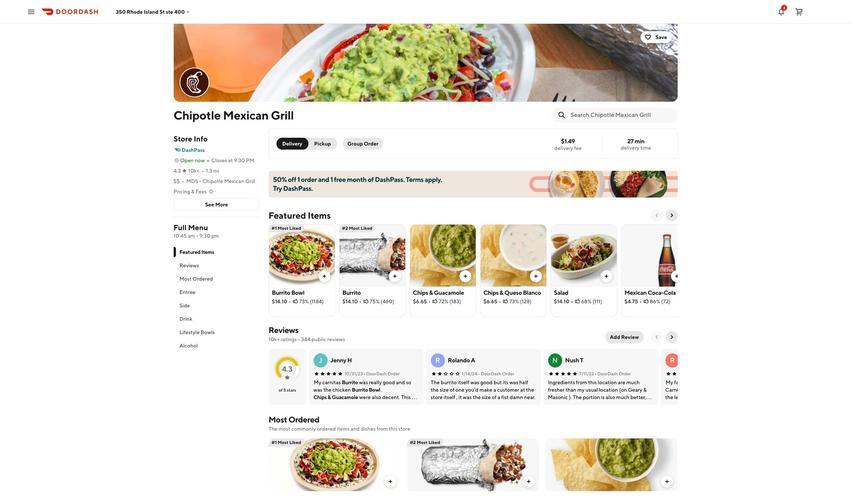 Task type: describe. For each thing, give the bounding box(es) containing it.
add item to cart image for the "salad" image
[[604, 273, 610, 279]]

0 items, open order cart image
[[795, 7, 804, 16]]

add item to cart image for the mexican coca-cola image
[[674, 273, 680, 279]]

add item to cart image for chips & guacamole image to the top
[[463, 273, 469, 279]]

0 horizontal spatial burrito image
[[340, 224, 405, 287]]

previous button of carousel image
[[654, 212, 660, 218]]

add item to cart image for the top 'burrito bowl' image
[[321, 273, 327, 279]]

chips & queso blanco image
[[481, 224, 547, 287]]

Item Search search field
[[571, 111, 672, 119]]

add item to cart image
[[392, 273, 398, 279]]

next image
[[669, 334, 675, 340]]



Task type: vqa. For each thing, say whether or not it's contained in the screenshot.
middle Add item to cart image
yes



Task type: locate. For each thing, give the bounding box(es) containing it.
1 vertical spatial burrito image
[[407, 439, 540, 491]]

add item to cart image for bottommost burrito image
[[526, 479, 532, 485]]

add item to cart image for the bottom 'burrito bowl' image
[[388, 479, 394, 485]]

1 horizontal spatial burrito image
[[407, 439, 540, 491]]

1 vertical spatial chips & guacamole image
[[546, 439, 678, 491]]

0 vertical spatial burrito image
[[340, 224, 405, 287]]

chipotle mexican grill image
[[174, 24, 678, 102], [180, 68, 209, 97]]

burrito image
[[340, 224, 405, 287], [407, 439, 540, 491]]

order methods option group
[[277, 138, 337, 150]]

next button of carousel image
[[669, 212, 675, 218]]

add item to cart image for chips & guacamole image to the right
[[665, 479, 671, 485]]

heading
[[269, 209, 331, 221]]

open menu image
[[27, 7, 36, 16]]

0 vertical spatial burrito bowl image
[[269, 224, 335, 287]]

previous image
[[654, 334, 660, 340]]

0 horizontal spatial chips & guacamole image
[[410, 224, 476, 287]]

add item to cart image
[[321, 273, 327, 279], [463, 273, 469, 279], [533, 273, 539, 279], [604, 273, 610, 279], [674, 273, 680, 279], [388, 479, 394, 485], [526, 479, 532, 485], [665, 479, 671, 485]]

None radio
[[277, 138, 308, 150], [304, 138, 337, 150], [277, 138, 308, 150], [304, 138, 337, 150]]

notification bell image
[[777, 7, 786, 16]]

0 vertical spatial chips & guacamole image
[[410, 224, 476, 287]]

burrito bowl image
[[269, 224, 335, 287], [269, 439, 401, 491]]

1 vertical spatial burrito bowl image
[[269, 439, 401, 491]]

add item to cart image for chips & queso blanco 'image'
[[533, 273, 539, 279]]

1 horizontal spatial chips & guacamole image
[[546, 439, 678, 491]]

chips & guacamole image
[[410, 224, 476, 287], [546, 439, 678, 491]]

salad image
[[551, 224, 617, 287]]

mexican coca-cola image
[[622, 224, 688, 287]]



